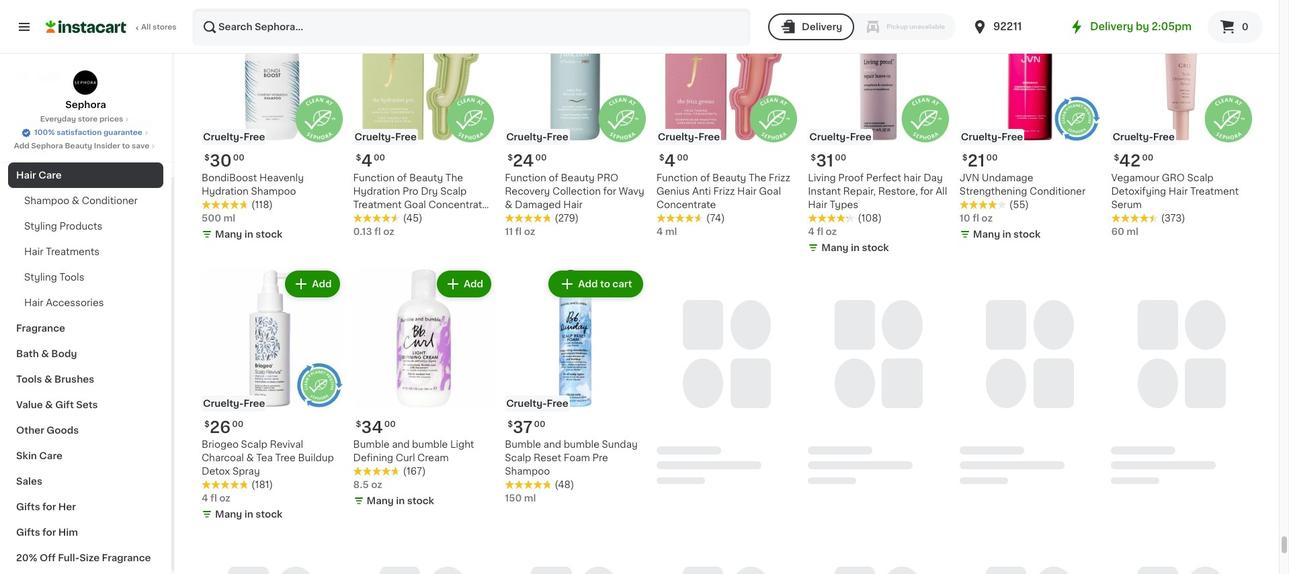 Task type: describe. For each thing, give the bounding box(es) containing it.
full-
[[58, 554, 79, 563]]

many in stock for 30
[[215, 230, 283, 239]]

concentrate for dry
[[429, 200, 488, 210]]

other goods link
[[8, 418, 163, 444]]

37
[[513, 420, 533, 435]]

gro
[[1162, 173, 1185, 183]]

vegamour gro scalp detoxifying hair treatment serum
[[1112, 173, 1239, 210]]

10 fl oz
[[960, 214, 993, 223]]

& inside function of beauty pro recovery collection for wavy & damaged hair
[[505, 200, 513, 210]]

shampoo & conditioner
[[24, 196, 138, 206]]

31
[[816, 153, 834, 169]]

tools & brushes link
[[8, 367, 163, 393]]

foam
[[564, 454, 590, 463]]

value & gift sets
[[16, 401, 98, 410]]

add for 26
[[312, 280, 332, 289]]

add for 4
[[767, 13, 787, 22]]

$ 4 00 for function of beauty the hydration pro dry scalp treatment goal concentrate mix-in
[[356, 153, 385, 169]]

product group containing 26
[[202, 268, 343, 524]]

oz for 24
[[524, 227, 535, 237]]

$ 4 00 for function of beauty the frizz genius anti frizz hair goal concentrate
[[659, 153, 689, 169]]

makeup
[[16, 145, 55, 155]]

instant
[[808, 187, 841, 196]]

150
[[505, 494, 522, 503]]

goal for frizz
[[759, 187, 781, 196]]

20% off full-size fragrance
[[16, 554, 151, 563]]

many in stock for 34
[[367, 497, 434, 506]]

bath & body link
[[8, 342, 163, 367]]

$ 34 00
[[356, 420, 396, 435]]

to inside button
[[600, 280, 610, 289]]

00 for jvn undamage strengthening conditioner
[[987, 154, 998, 162]]

recovery
[[505, 187, 550, 196]]

charcoal
[[202, 454, 244, 463]]

0.13
[[353, 227, 372, 237]]

(279)
[[555, 214, 579, 223]]

scalp inside bumble and bumble sunday scalp reset foam pre shampoo
[[505, 454, 531, 463]]

care for skin care
[[39, 452, 62, 461]]

hair up styling tools
[[24, 247, 43, 257]]

00 for function of beauty pro recovery collection for wavy & damaged hair
[[535, 154, 547, 162]]

function for function of beauty the hydration pro dry scalp treatment goal concentrate mix-in
[[353, 173, 395, 183]]

for left her
[[42, 503, 56, 512]]

product group containing 37
[[505, 268, 646, 505]]

undamage
[[982, 173, 1034, 183]]

gifts for him
[[16, 528, 78, 538]]

26
[[210, 420, 231, 435]]

cruelty- for function of beauty the hydration pro dry scalp treatment goal concentrate mix-in
[[355, 132, 395, 142]]

beauty for 11
[[561, 173, 595, 183]]

add to cart
[[578, 280, 632, 289]]

100%
[[34, 129, 55, 136]]

4 up mix-
[[361, 153, 373, 169]]

hair inside function of beauty the frizz genius anti frizz hair goal concentrate
[[738, 187, 757, 196]]

$ for bumble and bumble light defining curl cream
[[356, 421, 361, 429]]

bumble and bumble light defining curl cream
[[353, 440, 474, 463]]

2:05pm
[[1152, 22, 1192, 32]]

oz for 26
[[219, 494, 231, 503]]

gifts for gifts for her
[[16, 503, 40, 512]]

concentrate for anti
[[657, 200, 716, 210]]

light
[[450, 440, 474, 450]]

in
[[374, 214, 383, 223]]

gifts for her link
[[8, 495, 163, 520]]

10
[[960, 214, 971, 223]]

oz right 8.5
[[371, 480, 382, 490]]

& for gift
[[45, 401, 53, 410]]

fl for 21
[[973, 214, 980, 223]]

cruelty-free for vegamour gro scalp detoxifying hair treatment serum
[[1113, 132, 1175, 142]]

(45)
[[403, 214, 423, 223]]

0 vertical spatial frizz
[[769, 173, 791, 183]]

shampoo & conditioner link
[[8, 188, 163, 214]]

fl for 26
[[210, 494, 217, 503]]

free for briogeo scalp revival charcoal & tea tree buildup detox spray
[[244, 399, 265, 408]]

hair treatments
[[24, 247, 100, 257]]

oz for 4
[[383, 227, 395, 237]]

add button for 34
[[438, 272, 490, 297]]

cruelty- for function of beauty pro recovery collection for wavy & damaged hair
[[506, 132, 547, 142]]

1 vertical spatial frizz
[[714, 187, 735, 196]]

goal for hydration
[[404, 200, 426, 210]]

satisfaction
[[57, 129, 102, 136]]

bondiboost
[[202, 173, 257, 183]]

treatment inside vegamour gro scalp detoxifying hair treatment serum
[[1191, 187, 1239, 196]]

beauty for 0.13
[[409, 173, 443, 183]]

tree
[[275, 454, 296, 463]]

many for 31
[[822, 243, 849, 253]]

00 for function of beauty the hydration pro dry scalp treatment goal concentrate mix-in
[[374, 154, 385, 162]]

sunday
[[602, 440, 638, 449]]

cart
[[613, 280, 632, 289]]

damaged
[[515, 200, 561, 210]]

skin care link
[[8, 444, 163, 469]]

1 vertical spatial sephora
[[31, 143, 63, 150]]

beauty down satisfaction
[[65, 143, 92, 150]]

(118)
[[251, 200, 273, 210]]

0 vertical spatial sephora
[[65, 100, 106, 110]]

holiday
[[16, 120, 54, 129]]

gifts for gifts for him
[[16, 528, 40, 538]]

cruelty- for briogeo scalp revival charcoal & tea tree buildup detox spray
[[203, 399, 244, 408]]

everyday
[[40, 116, 76, 123]]

delivery for delivery
[[802, 22, 843, 32]]

500 ml
[[202, 214, 236, 223]]

92211
[[994, 22, 1022, 32]]

00 for briogeo scalp revival charcoal & tea tree buildup detox spray
[[232, 421, 244, 429]]

the for frizz
[[749, 173, 767, 183]]

hair down styling tools
[[24, 299, 43, 308]]

$ for briogeo scalp revival charcoal & tea tree buildup detox spray
[[204, 421, 210, 429]]

scalp inside vegamour gro scalp detoxifying hair treatment serum
[[1188, 173, 1214, 183]]

for inside the living proof perfect hair day instant repair, restore, for all hair types
[[921, 187, 934, 196]]

fragrance link
[[8, 316, 163, 342]]

0 button
[[1208, 11, 1263, 43]]

4 ml
[[657, 227, 677, 237]]

add for 21
[[1070, 13, 1090, 22]]

many for 34
[[367, 497, 394, 506]]

many for 26
[[215, 510, 242, 519]]

hair inside the living proof perfect hair day instant repair, restore, for all hair types
[[808, 200, 828, 210]]

him
[[58, 528, 78, 538]]

all inside the living proof perfect hair day instant repair, restore, for all hair types
[[936, 187, 948, 196]]

cruelty- for living proof perfect hair day instant repair, restore, for all hair types
[[810, 132, 850, 142]]

product group containing 34
[[353, 268, 494, 511]]

other goods
[[16, 426, 79, 436]]

skin
[[16, 452, 37, 461]]

hair inside function of beauty pro recovery collection for wavy & damaged hair
[[564, 200, 583, 210]]

beauty up save
[[118, 120, 153, 129]]

jvn
[[960, 173, 980, 183]]

add button for 4
[[742, 6, 794, 30]]

cruelty-free for living proof perfect hair day instant repair, restore, for all hair types
[[810, 132, 872, 142]]

150 ml
[[505, 494, 536, 503]]

add button for 42
[[1197, 6, 1248, 30]]

off
[[40, 554, 56, 563]]

and for 37
[[544, 440, 561, 449]]

add button for 21
[[1045, 6, 1097, 30]]

11 fl oz
[[505, 227, 535, 237]]

styling products
[[24, 222, 102, 231]]

(373)
[[1161, 214, 1186, 223]]

sets
[[76, 401, 98, 410]]

many for 30
[[215, 230, 242, 239]]

cruelty- for bondiboost heavenly hydration shampoo
[[203, 132, 244, 142]]

4 for 26
[[202, 494, 208, 503]]

all stores
[[141, 24, 177, 31]]

by
[[1136, 22, 1150, 32]]

add for 34
[[464, 280, 483, 289]]

stock for 34
[[407, 497, 434, 506]]

holiday party ready beauty link
[[8, 112, 163, 137]]

proof
[[838, 173, 864, 183]]

types
[[830, 200, 859, 210]]

11
[[505, 227, 513, 237]]

detox
[[202, 467, 230, 476]]

everyday store prices link
[[40, 114, 131, 125]]

briogeo scalp revival charcoal & tea tree buildup detox spray
[[202, 440, 334, 476]]

30
[[210, 153, 232, 169]]

service type group
[[769, 13, 956, 40]]

value
[[16, 401, 43, 410]]

all stores link
[[46, 8, 177, 46]]

treatments
[[46, 247, 100, 257]]

00 for bondiboost heavenly hydration shampoo
[[233, 154, 245, 162]]

stock for 30
[[256, 230, 283, 239]]

styling tools link
[[8, 265, 163, 290]]

$ 42 00
[[1114, 153, 1154, 169]]

pre
[[593, 454, 608, 463]]

$ for bumble and bumble sunday scalp reset foam pre shampoo
[[508, 421, 513, 429]]

& inside briogeo scalp revival charcoal & tea tree buildup detox spray
[[246, 454, 254, 463]]

24
[[513, 153, 534, 169]]

makeup link
[[8, 137, 163, 163]]

hair down the makeup
[[16, 171, 36, 180]]

cruelty-free for function of beauty the frizz genius anti frizz hair goal concentrate
[[658, 132, 720, 142]]

stock for 26
[[256, 510, 283, 519]]

hair inside vegamour gro scalp detoxifying hair treatment serum
[[1169, 187, 1188, 196]]

in for 30
[[245, 230, 253, 239]]

$ for function of beauty pro recovery collection for wavy & damaged hair
[[508, 154, 513, 162]]

free for jvn undamage strengthening conditioner
[[1002, 132, 1023, 142]]

free for vegamour gro scalp detoxifying hair treatment serum
[[1154, 132, 1175, 142]]

bumble for 34
[[412, 440, 448, 450]]

bondiboost heavenly hydration shampoo
[[202, 173, 304, 196]]

living proof perfect hair day instant repair, restore, for all hair types
[[808, 173, 948, 210]]

0 horizontal spatial shampoo
[[24, 196, 69, 206]]



Task type: vqa. For each thing, say whether or not it's contained in the screenshot.
DELIVERY
yes



Task type: locate. For each thing, give the bounding box(es) containing it.
cruelty-free up $ 21 00
[[961, 132, 1023, 142]]

bumble up the defining
[[353, 440, 390, 450]]

0 horizontal spatial the
[[446, 173, 463, 183]]

stock
[[256, 230, 283, 239], [1014, 230, 1041, 239], [862, 243, 889, 253], [407, 497, 434, 506], [256, 510, 283, 519]]

1 bumble from the left
[[564, 440, 600, 449]]

many down 10 fl oz
[[973, 230, 1001, 239]]

hydration inside "bondiboost heavenly hydration shampoo"
[[202, 187, 249, 196]]

cruelty-
[[203, 132, 244, 142], [506, 132, 547, 142], [810, 132, 850, 142], [355, 132, 395, 142], [658, 132, 699, 142], [961, 132, 1002, 142], [1113, 132, 1154, 142], [203, 399, 244, 408], [506, 399, 547, 408]]

function up the genius
[[657, 173, 698, 183]]

products
[[59, 222, 102, 231]]

cruelty-free up the $ 37 00
[[506, 399, 569, 408]]

function of beauty the hydration pro dry scalp treatment goal concentrate mix-in
[[353, 173, 488, 223]]

strengthening
[[960, 187, 1028, 196]]

in for 34
[[396, 497, 405, 506]]

ml
[[224, 214, 236, 223], [665, 227, 677, 237], [1127, 227, 1139, 237], [524, 494, 536, 503]]

spray
[[233, 467, 260, 476]]

& for brushes
[[44, 375, 52, 385]]

heavenly
[[260, 173, 304, 183]]

cruelty-free for briogeo scalp revival charcoal & tea tree buildup detox spray
[[203, 399, 265, 408]]

4 for 31
[[808, 227, 815, 237]]

cruelty-free up $ 26 00
[[203, 399, 265, 408]]

add button for 26
[[287, 272, 339, 297]]

0 vertical spatial gifts
[[16, 503, 40, 512]]

2 and from the left
[[392, 440, 410, 450]]

for down pro
[[603, 187, 617, 196]]

cruelty- for bumble and bumble sunday scalp reset foam pre shampoo
[[506, 399, 547, 408]]

add button for 31
[[893, 6, 945, 30]]

4 for 4
[[657, 227, 663, 237]]

for down day at the right of the page
[[921, 187, 934, 196]]

60 ml
[[1112, 227, 1139, 237]]

00 up the genius
[[677, 154, 689, 162]]

0 horizontal spatial fragrance
[[16, 324, 65, 333]]

4 fl oz
[[808, 227, 837, 237], [202, 494, 231, 503]]

goal inside 'function of beauty the hydration pro dry scalp treatment goal concentrate mix-in'
[[404, 200, 426, 210]]

scalp inside 'function of beauty the hydration pro dry scalp treatment goal concentrate mix-in'
[[440, 187, 467, 196]]

frizz left living
[[769, 173, 791, 183]]

1 vertical spatial tools
[[16, 375, 42, 385]]

00 inside $ 31 00
[[835, 154, 847, 162]]

2 horizontal spatial function
[[657, 173, 698, 183]]

0 horizontal spatial sephora
[[31, 143, 63, 150]]

& left gift
[[45, 401, 53, 410]]

0 vertical spatial 4 fl oz
[[808, 227, 837, 237]]

1 concentrate from the left
[[429, 200, 488, 210]]

0.13 fl oz
[[353, 227, 395, 237]]

bumble for 34
[[353, 440, 390, 450]]

00 inside "$ 42 00"
[[1142, 154, 1154, 162]]

the inside function of beauty the frizz genius anti frizz hair goal concentrate
[[749, 173, 767, 183]]

fragrance up "bath & body" at the left of the page
[[16, 324, 65, 333]]

frizz
[[769, 173, 791, 183], [714, 187, 735, 196]]

oz right 10
[[982, 214, 993, 223]]

1 $ 4 00 from the left
[[356, 153, 385, 169]]

$
[[204, 154, 210, 162], [508, 154, 513, 162], [811, 154, 816, 162], [356, 154, 361, 162], [659, 154, 665, 162], [963, 154, 968, 162], [1114, 154, 1120, 162], [204, 421, 210, 429], [508, 421, 513, 429], [356, 421, 361, 429]]

(181)
[[251, 480, 273, 490]]

0 vertical spatial treatment
[[1191, 187, 1239, 196]]

$ inside the $ 37 00
[[508, 421, 513, 429]]

ml for 37
[[524, 494, 536, 503]]

treatment inside 'function of beauty the hydration pro dry scalp treatment goal concentrate mix-in'
[[353, 200, 402, 210]]

1 horizontal spatial treatment
[[1191, 187, 1239, 196]]

8.5
[[353, 480, 369, 490]]

ml right the 150
[[524, 494, 536, 503]]

1 horizontal spatial the
[[749, 173, 767, 183]]

2 hydration from the left
[[353, 187, 400, 196]]

many down detox
[[215, 510, 242, 519]]

bumble inside bumble and bumble sunday scalp reset foam pre shampoo
[[505, 440, 541, 449]]

many for 21
[[973, 230, 1001, 239]]

add for 42
[[1222, 13, 1242, 22]]

$ inside "$ 30 00"
[[204, 154, 210, 162]]

cruelty-free for jvn undamage strengthening conditioner
[[961, 132, 1023, 142]]

free for function of beauty pro recovery collection for wavy & damaged hair
[[547, 132, 569, 142]]

hydration down "bondiboost"
[[202, 187, 249, 196]]

1 vertical spatial styling
[[24, 273, 57, 282]]

00 right 26
[[232, 421, 244, 429]]

many down 8.5 oz
[[367, 497, 394, 506]]

& inside "bath & body" "link"
[[41, 350, 49, 359]]

1 and from the left
[[544, 440, 561, 449]]

4 fl oz down types
[[808, 227, 837, 237]]

buildup
[[298, 454, 334, 463]]

many down types
[[822, 243, 849, 253]]

tools
[[59, 273, 84, 282], [16, 375, 42, 385]]

to left cart
[[600, 280, 610, 289]]

1 styling from the top
[[24, 222, 57, 231]]

cruelty- for function of beauty the frizz genius anti frizz hair goal concentrate
[[658, 132, 699, 142]]

34
[[361, 420, 383, 435]]

cruelty-free up "$ 42 00"
[[1113, 132, 1175, 142]]

fl down detox
[[210, 494, 217, 503]]

60
[[1112, 227, 1125, 237]]

bumble and bumble sunday scalp reset foam pre shampoo
[[505, 440, 638, 476]]

0 vertical spatial care
[[38, 171, 62, 180]]

lists
[[38, 72, 61, 81]]

add inside button
[[578, 280, 598, 289]]

0 horizontal spatial and
[[392, 440, 410, 450]]

scalp right 'dry'
[[440, 187, 467, 196]]

scalp inside briogeo scalp revival charcoal & tea tree buildup detox spray
[[241, 440, 267, 449]]

ready
[[84, 120, 116, 129]]

insider
[[94, 143, 120, 150]]

styling for styling tools
[[24, 273, 57, 282]]

shampoo inside "bondiboost heavenly hydration shampoo"
[[251, 187, 296, 196]]

cruelty-free up pro
[[355, 132, 417, 142]]

of inside function of beauty the frizz genius anti frizz hair goal concentrate
[[701, 173, 710, 183]]

all
[[141, 24, 151, 31], [936, 187, 948, 196]]

1 vertical spatial fragrance
[[102, 554, 151, 563]]

of inside 'function of beauty the hydration pro dry scalp treatment goal concentrate mix-in'
[[397, 173, 407, 183]]

tools & brushes
[[16, 375, 94, 385]]

oz right 11
[[524, 227, 535, 237]]

$ 26 00
[[204, 420, 244, 435]]

$ inside $ 26 00
[[204, 421, 210, 429]]

2 $ 4 00 from the left
[[659, 153, 689, 169]]

scalp left reset
[[505, 454, 531, 463]]

buy it again
[[38, 45, 95, 54]]

cruelty-free for function of beauty pro recovery collection for wavy & damaged hair
[[506, 132, 569, 142]]

1 horizontal spatial function
[[505, 173, 546, 183]]

living
[[808, 173, 836, 183]]

3 function from the left
[[657, 173, 698, 183]]

00 inside "$ 30 00"
[[233, 154, 245, 162]]

free up "proof"
[[850, 132, 872, 142]]

fl right 10
[[973, 214, 980, 223]]

conditioner
[[1030, 187, 1086, 196], [82, 196, 138, 206]]

2 function from the left
[[353, 173, 395, 183]]

stock down '(55)'
[[1014, 230, 1041, 239]]

1 horizontal spatial of
[[549, 173, 559, 183]]

0 horizontal spatial frizz
[[714, 187, 735, 196]]

2 the from the left
[[749, 173, 767, 183]]

delivery inside delivery button
[[802, 22, 843, 32]]

oz down types
[[826, 227, 837, 237]]

dry
[[421, 187, 438, 196]]

concentrate inside function of beauty the frizz genius anti frizz hair goal concentrate
[[657, 200, 716, 210]]

product group containing 42
[[1112, 2, 1253, 239]]

bumble inside bumble and bumble sunday scalp reset foam pre shampoo
[[564, 440, 600, 449]]

buy
[[38, 45, 57, 54]]

gifts for her
[[16, 503, 76, 512]]

scalp
[[1188, 173, 1214, 183], [440, 187, 467, 196], [241, 440, 267, 449], [505, 454, 531, 463]]

styling for styling products
[[24, 222, 57, 231]]

fl right 11
[[515, 227, 522, 237]]

0 horizontal spatial bumble
[[412, 440, 448, 450]]

4
[[361, 153, 373, 169], [665, 153, 676, 169], [808, 227, 815, 237], [657, 227, 663, 237], [202, 494, 208, 503]]

1 horizontal spatial to
[[600, 280, 610, 289]]

gifts for him link
[[8, 520, 163, 546]]

function of beauty the frizz genius anti frizz hair goal concentrate
[[657, 173, 791, 210]]

1 vertical spatial to
[[600, 280, 610, 289]]

perfect
[[867, 173, 902, 183]]

delivery by 2:05pm link
[[1069, 19, 1192, 35]]

product group containing 30
[[202, 2, 343, 244]]

1 the from the left
[[446, 173, 463, 183]]

sephora link
[[65, 70, 106, 112]]

2 horizontal spatial shampoo
[[505, 467, 550, 476]]

0 horizontal spatial concentrate
[[429, 200, 488, 210]]

add sephora beauty insider to save
[[14, 143, 149, 150]]

scalp up 'tea'
[[241, 440, 267, 449]]

0 horizontal spatial $ 4 00
[[356, 153, 385, 169]]

many in stock down '(55)'
[[973, 230, 1041, 239]]

fl for 31
[[817, 227, 824, 237]]

4 up the genius
[[665, 153, 676, 169]]

value & gift sets link
[[8, 393, 163, 418]]

0 vertical spatial to
[[122, 143, 130, 150]]

in for 31
[[851, 243, 860, 253]]

cruelty-free up $ 31 00
[[810, 132, 872, 142]]

free for function of beauty the hydration pro dry scalp treatment goal concentrate mix-in
[[395, 132, 417, 142]]

& inside tools & brushes 'link'
[[44, 375, 52, 385]]

$ inside $ 24 00
[[508, 154, 513, 162]]

the for scalp
[[446, 173, 463, 183]]

tools up the value
[[16, 375, 42, 385]]

1 horizontal spatial conditioner
[[1030, 187, 1086, 196]]

brushes
[[54, 375, 94, 385]]

free up pro
[[395, 132, 417, 142]]

for left him
[[42, 528, 56, 538]]

goal up (45)
[[404, 200, 426, 210]]

1 horizontal spatial bumble
[[564, 440, 600, 449]]

cruelty-free for bumble and bumble sunday scalp reset foam pre shampoo
[[506, 399, 569, 408]]

conditioner down the undamage
[[1030, 187, 1086, 196]]

tools inside 'link'
[[16, 375, 42, 385]]

function of beauty pro recovery collection for wavy & damaged hair
[[505, 173, 645, 210]]

jvn undamage strengthening conditioner
[[960, 173, 1086, 196]]

0 vertical spatial goal
[[759, 187, 781, 196]]

0 horizontal spatial tools
[[16, 375, 42, 385]]

4 fl oz for 26
[[202, 494, 231, 503]]

1 vertical spatial treatment
[[353, 200, 402, 210]]

gift
[[55, 401, 74, 410]]

in down (108)
[[851, 243, 860, 253]]

2 of from the left
[[397, 173, 407, 183]]

1 vertical spatial care
[[39, 452, 62, 461]]

stock down (181)
[[256, 510, 283, 519]]

party
[[56, 120, 82, 129]]

1 vertical spatial goal
[[404, 200, 426, 210]]

sales
[[16, 477, 42, 487]]

delivery for delivery by 2:05pm
[[1091, 22, 1134, 32]]

all left the stores
[[141, 24, 151, 31]]

4 down the genius
[[657, 227, 663, 237]]

1 horizontal spatial bumble
[[505, 440, 541, 449]]

$ inside the $ 34 00
[[356, 421, 361, 429]]

00 right 31
[[835, 154, 847, 162]]

00 up 'function of beauty the hydration pro dry scalp treatment goal concentrate mix-in' on the left of page
[[374, 154, 385, 162]]

& for body
[[41, 350, 49, 359]]

hair accessories link
[[8, 290, 163, 316]]

00 right 21
[[987, 154, 998, 162]]

0 horizontal spatial to
[[122, 143, 130, 150]]

fragrance right size
[[102, 554, 151, 563]]

00 inside the $ 34 00
[[384, 421, 396, 429]]

00 inside the $ 37 00
[[534, 421, 546, 429]]

stock for 21
[[1014, 230, 1041, 239]]

00 for bumble and bumble light defining curl cream
[[384, 421, 396, 429]]

gifts down sales
[[16, 503, 40, 512]]

00 inside $ 26 00
[[232, 421, 244, 429]]

mix-
[[353, 214, 374, 223]]

store
[[78, 116, 98, 123]]

goal left instant
[[759, 187, 781, 196]]

of for pro
[[397, 173, 407, 183]]

00 for vegamour gro scalp detoxifying hair treatment serum
[[1142, 154, 1154, 162]]

0 horizontal spatial function
[[353, 173, 395, 183]]

many in stock for 26
[[215, 510, 283, 519]]

tea
[[256, 454, 273, 463]]

fl down the in
[[375, 227, 381, 237]]

0 horizontal spatial treatment
[[353, 200, 402, 210]]

$ for jvn undamage strengthening conditioner
[[963, 154, 968, 162]]

cruelty-free for bondiboost heavenly hydration shampoo
[[203, 132, 265, 142]]

beauty inside 'function of beauty the hydration pro dry scalp treatment goal concentrate mix-in'
[[409, 173, 443, 183]]

all down day at the right of the page
[[936, 187, 948, 196]]

1 horizontal spatial sephora
[[65, 100, 106, 110]]

and for 34
[[392, 440, 410, 450]]

tools down treatments
[[59, 273, 84, 282]]

goal inside function of beauty the frizz genius anti frizz hair goal concentrate
[[759, 187, 781, 196]]

0 horizontal spatial of
[[397, 173, 407, 183]]

4 fl oz for 31
[[808, 227, 837, 237]]

and up reset
[[544, 440, 561, 449]]

product group containing 31
[[808, 2, 949, 258]]

$ 4 00 up the genius
[[659, 153, 689, 169]]

oz right 0.13
[[383, 227, 395, 237]]

1 horizontal spatial goal
[[759, 187, 781, 196]]

sephora logo image
[[73, 70, 98, 95]]

0 horizontal spatial 4 fl oz
[[202, 494, 231, 503]]

cruelty-free up $ 24 00
[[506, 132, 569, 142]]

buy it again link
[[8, 36, 163, 63]]

hair care link
[[8, 163, 163, 188]]

hair down gro at the top right of the page
[[1169, 187, 1188, 196]]

8.5 oz
[[353, 480, 382, 490]]

function for function of beauty the frizz genius anti frizz hair goal concentrate
[[657, 173, 698, 183]]

vegamour
[[1112, 173, 1160, 183]]

1 horizontal spatial 4 fl oz
[[808, 227, 837, 237]]

shampoo inside bumble and bumble sunday scalp reset foam pre shampoo
[[505, 467, 550, 476]]

beauty inside function of beauty the frizz genius anti frizz hair goal concentrate
[[713, 173, 747, 183]]

1 function from the left
[[505, 173, 546, 183]]

00 for function of beauty the frizz genius anti frizz hair goal concentrate
[[677, 154, 689, 162]]

everyday store prices
[[40, 116, 123, 123]]

$ inside "$ 42 00"
[[1114, 154, 1120, 162]]

1 horizontal spatial all
[[936, 187, 948, 196]]

to
[[122, 143, 130, 150], [600, 280, 610, 289]]

many in stock for 31
[[822, 243, 889, 253]]

sephora down 100%
[[31, 143, 63, 150]]

ml right 60
[[1127, 227, 1139, 237]]

0 vertical spatial styling
[[24, 222, 57, 231]]

instacart logo image
[[46, 19, 126, 35]]

1 of from the left
[[549, 173, 559, 183]]

0 vertical spatial fragrance
[[16, 324, 65, 333]]

oz for 21
[[982, 214, 993, 223]]

the inside 'function of beauty the hydration pro dry scalp treatment goal concentrate mix-in'
[[446, 173, 463, 183]]

function up the in
[[353, 173, 395, 183]]

0 vertical spatial tools
[[59, 273, 84, 282]]

2 horizontal spatial of
[[701, 173, 710, 183]]

add
[[767, 13, 787, 22], [919, 13, 938, 22], [1070, 13, 1090, 22], [1222, 13, 1242, 22], [14, 143, 29, 150], [312, 280, 332, 289], [464, 280, 483, 289], [578, 280, 598, 289]]

of for genius
[[701, 173, 710, 183]]

fl for 24
[[515, 227, 522, 237]]

21
[[968, 153, 985, 169]]

1 vertical spatial all
[[936, 187, 948, 196]]

guarantee
[[103, 129, 142, 136]]

function for function of beauty pro recovery collection for wavy & damaged hair
[[505, 173, 546, 183]]

Search field
[[194, 9, 750, 44]]

1 hydration from the left
[[202, 187, 249, 196]]

2 styling from the top
[[24, 273, 57, 282]]

to down "guarantee"
[[122, 143, 130, 150]]

0 horizontal spatial hydration
[[202, 187, 249, 196]]

and inside the 'bumble and bumble light defining curl cream'
[[392, 440, 410, 450]]

care for hair care
[[38, 171, 62, 180]]

$ for bondiboost heavenly hydration shampoo
[[204, 154, 210, 162]]

gifts
[[16, 503, 40, 512], [16, 528, 40, 538]]

product group
[[202, 2, 343, 244], [353, 2, 494, 239], [505, 2, 646, 239], [657, 2, 798, 239], [808, 2, 949, 258], [960, 2, 1101, 244], [1112, 2, 1253, 239], [202, 268, 343, 524], [353, 268, 494, 511], [505, 268, 646, 505]]

1 horizontal spatial $ 4 00
[[659, 153, 689, 169]]

$ inside $ 21 00
[[963, 154, 968, 162]]

1 vertical spatial 4 fl oz
[[202, 494, 231, 503]]

function inside function of beauty pro recovery collection for wavy & damaged hair
[[505, 173, 546, 183]]

beauty up (74)
[[713, 173, 747, 183]]

hair right anti
[[738, 187, 757, 196]]

& down recovery
[[505, 200, 513, 210]]

of inside function of beauty pro recovery collection for wavy & damaged hair
[[549, 173, 559, 183]]

0 horizontal spatial delivery
[[802, 22, 843, 32]]

00 inside $ 24 00
[[535, 154, 547, 162]]

cruelty- for vegamour gro scalp detoxifying hair treatment serum
[[1113, 132, 1154, 142]]

beauty up collection
[[561, 173, 595, 183]]

scalp right gro at the top right of the page
[[1188, 173, 1214, 183]]

hair accessories
[[24, 299, 104, 308]]

fragrance
[[16, 324, 65, 333], [102, 554, 151, 563]]

& right bath
[[41, 350, 49, 359]]

of for collection
[[549, 173, 559, 183]]

$ for vegamour gro scalp detoxifying hair treatment serum
[[1114, 154, 1120, 162]]

00 inside $ 21 00
[[987, 154, 998, 162]]

$ for living proof perfect hair day instant repair, restore, for all hair types
[[811, 154, 816, 162]]

free up 'tea'
[[244, 399, 265, 408]]

4 down instant
[[808, 227, 815, 237]]

treatment
[[1191, 187, 1239, 196], [353, 200, 402, 210]]

0 vertical spatial all
[[141, 24, 151, 31]]

cruelty-free for function of beauty the hydration pro dry scalp treatment goal concentrate mix-in
[[355, 132, 417, 142]]

beauty for 4
[[713, 173, 747, 183]]

reset
[[534, 454, 562, 463]]

accessories
[[46, 299, 104, 308]]

conditioner inside 'jvn undamage strengthening conditioner'
[[1030, 187, 1086, 196]]

conditioner inside shampoo & conditioner link
[[82, 196, 138, 206]]

fl for 4
[[375, 227, 381, 237]]

1 gifts from the top
[[16, 503, 40, 512]]

of up collection
[[549, 173, 559, 183]]

1 horizontal spatial fragrance
[[102, 554, 151, 563]]

shampoo down hair care
[[24, 196, 69, 206]]

& inside shampoo & conditioner link
[[72, 196, 79, 206]]

and inside bumble and bumble sunday scalp reset foam pre shampoo
[[544, 440, 561, 449]]

0 horizontal spatial all
[[141, 24, 151, 31]]

1 horizontal spatial tools
[[59, 273, 84, 282]]

1 vertical spatial gifts
[[16, 528, 40, 538]]

many in stock down (108)
[[822, 243, 889, 253]]

hair treatments link
[[8, 239, 163, 265]]

many in stock for 21
[[973, 230, 1041, 239]]

$ inside $ 31 00
[[811, 154, 816, 162]]

pro
[[403, 187, 419, 196]]

delivery by 2:05pm
[[1091, 22, 1192, 32]]

1 horizontal spatial concentrate
[[657, 200, 716, 210]]

gifts up the 20%
[[16, 528, 40, 538]]

her
[[58, 503, 76, 512]]

many in stock down (167)
[[367, 497, 434, 506]]

cruelty-free up anti
[[658, 132, 720, 142]]

ml down the genius
[[665, 227, 677, 237]]

beauty inside function of beauty pro recovery collection for wavy & damaged hair
[[561, 173, 595, 183]]

bumble up cream
[[412, 440, 448, 450]]

2 concentrate from the left
[[657, 200, 716, 210]]

2 gifts from the top
[[16, 528, 40, 538]]

cruelty- for jvn undamage strengthening conditioner
[[961, 132, 1002, 142]]

in down '(55)'
[[1003, 230, 1012, 239]]

1 horizontal spatial hydration
[[353, 187, 400, 196]]

product group containing 21
[[960, 2, 1101, 244]]

& for conditioner
[[72, 196, 79, 206]]

4 fl oz down detox
[[202, 494, 231, 503]]

all inside all stores link
[[141, 24, 151, 31]]

$ for function of beauty the frizz genius anti frizz hair goal concentrate
[[659, 154, 665, 162]]

cruelty-free up "$ 30 00"
[[203, 132, 265, 142]]

1 horizontal spatial delivery
[[1091, 22, 1134, 32]]

bumble down 37
[[505, 440, 541, 449]]

function inside 'function of beauty the hydration pro dry scalp treatment goal concentrate mix-in'
[[353, 173, 395, 183]]

in for 21
[[1003, 230, 1012, 239]]

free for bondiboost heavenly hydration shampoo
[[244, 132, 265, 142]]

free for living proof perfect hair day instant repair, restore, for all hair types
[[850, 132, 872, 142]]

stock down (118)
[[256, 230, 283, 239]]

care down the makeup
[[38, 171, 62, 180]]

it
[[59, 45, 66, 54]]

None search field
[[192, 8, 751, 46]]

save
[[132, 143, 149, 150]]

care right skin
[[39, 452, 62, 461]]

add for 31
[[919, 13, 938, 22]]

hydration inside 'function of beauty the hydration pro dry scalp treatment goal concentrate mix-in'
[[353, 187, 400, 196]]

& inside value & gift sets link
[[45, 401, 53, 410]]

fl down instant
[[817, 227, 824, 237]]

bumble for 37
[[564, 440, 600, 449]]

stores
[[153, 24, 177, 31]]

1 horizontal spatial and
[[544, 440, 561, 449]]

function up recovery
[[505, 173, 546, 183]]

oz for 31
[[826, 227, 837, 237]]

100% satisfaction guarantee button
[[21, 125, 151, 138]]

2 bumble from the left
[[353, 440, 390, 450]]

ml for 42
[[1127, 227, 1139, 237]]

00 right 37
[[534, 421, 546, 429]]

1 horizontal spatial shampoo
[[251, 187, 296, 196]]

2 bumble from the left
[[412, 440, 448, 450]]

bumble inside the 'bumble and bumble light defining curl cream'
[[353, 440, 390, 450]]

3 of from the left
[[701, 173, 710, 183]]

1 horizontal spatial frizz
[[769, 173, 791, 183]]

bumble inside the 'bumble and bumble light defining curl cream'
[[412, 440, 448, 450]]

in down (118)
[[245, 230, 253, 239]]

many in stock down (181)
[[215, 510, 283, 519]]

1 bumble from the left
[[505, 440, 541, 449]]

function inside function of beauty the frizz genius anti frizz hair goal concentrate
[[657, 173, 698, 183]]

stock for 31
[[862, 243, 889, 253]]

beauty
[[118, 120, 153, 129], [65, 143, 92, 150], [561, 173, 595, 183], [409, 173, 443, 183], [713, 173, 747, 183]]

free up the undamage
[[1002, 132, 1023, 142]]

delivery inside delivery by 2:05pm link
[[1091, 22, 1134, 32]]

00 right 42
[[1142, 154, 1154, 162]]

20%
[[16, 554, 37, 563]]

(55)
[[1010, 200, 1029, 210]]

ml for 4
[[665, 227, 677, 237]]

product group containing 24
[[505, 2, 646, 239]]

$ 30 00
[[204, 153, 245, 169]]

delivery button
[[769, 13, 855, 40]]

styling products link
[[8, 214, 163, 239]]

0 horizontal spatial conditioner
[[82, 196, 138, 206]]

concentrate inside 'function of beauty the hydration pro dry scalp treatment goal concentrate mix-in'
[[429, 200, 488, 210]]

styling tools
[[24, 273, 84, 282]]

00 for living proof perfect hair day instant repair, restore, for all hair types
[[835, 154, 847, 162]]

many in stock down (118)
[[215, 230, 283, 239]]

0 horizontal spatial goal
[[404, 200, 426, 210]]

0 horizontal spatial bumble
[[353, 440, 390, 450]]

$ 4 00 up mix-
[[356, 153, 385, 169]]

& down "bath & body" at the left of the page
[[44, 375, 52, 385]]

00 for bumble and bumble sunday scalp reset foam pre shampoo
[[534, 421, 546, 429]]

for inside function of beauty pro recovery collection for wavy & damaged hair
[[603, 187, 617, 196]]



